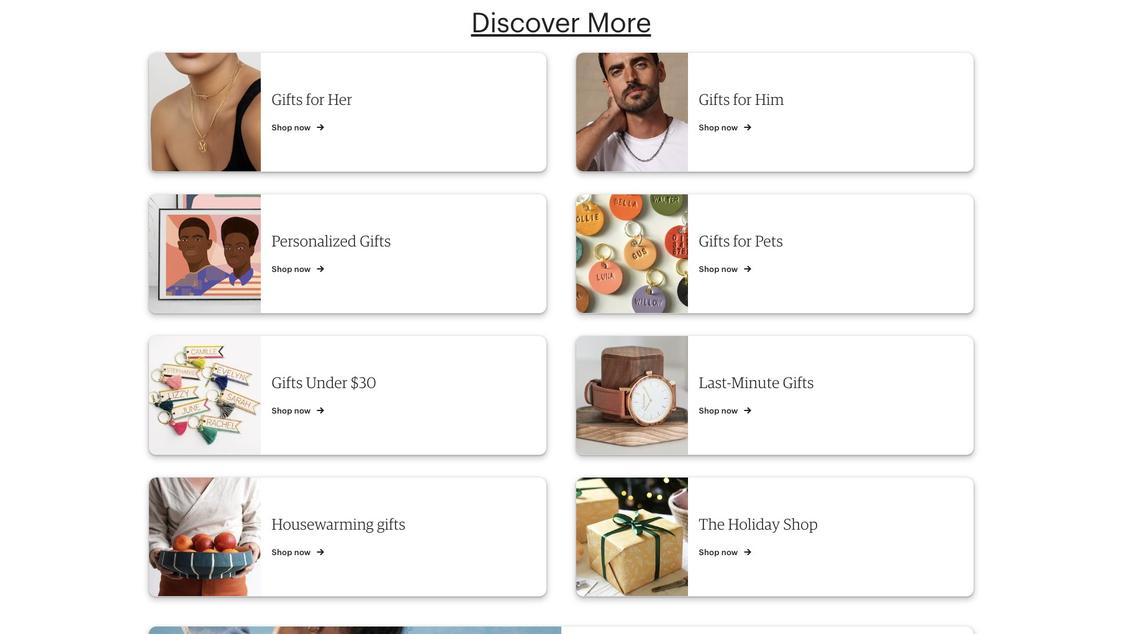 Task type: vqa. For each thing, say whether or not it's contained in the screenshot.
rightmost X
no



Task type: locate. For each thing, give the bounding box(es) containing it.
more
[[587, 7, 651, 39]]

shop now down the gifts for pets
[[699, 265, 740, 274]]

gifts for gifts for him
[[699, 90, 730, 109]]

gifts left him
[[699, 90, 730, 109]]

shop now down last-
[[699, 406, 740, 416]]

pets
[[755, 232, 783, 251]]

personalized
[[272, 232, 357, 251]]

gifts for him
[[699, 90, 784, 109]]

shop down gifts under $30
[[272, 406, 292, 416]]

her
[[328, 90, 352, 109]]

shop down last-
[[699, 406, 720, 416]]

shop now down housewarming
[[272, 548, 313, 557]]

housewarming
[[272, 515, 374, 534]]

minute
[[732, 373, 780, 392]]

now down personalized
[[294, 265, 311, 274]]

now down last-
[[722, 406, 738, 416]]

shop now down gifts for her
[[272, 123, 313, 132]]

shop now down personalized
[[272, 265, 313, 274]]

the holiday shop
[[699, 515, 818, 534]]

now down gifts for her
[[294, 123, 311, 132]]

shop now for gifts for him
[[699, 123, 740, 132]]

$30
[[351, 373, 376, 392]]

shop now for personalized gifts
[[272, 265, 313, 274]]

gifts
[[272, 90, 303, 109], [699, 90, 730, 109], [360, 232, 391, 251], [699, 232, 730, 251], [272, 373, 303, 392], [783, 373, 814, 392]]

shop now for gifts for her
[[272, 123, 313, 132]]

shop now down gifts under $30
[[272, 406, 313, 416]]

for left him
[[733, 90, 752, 109]]

now down housewarming
[[294, 548, 311, 557]]

shop down 'gifts for him'
[[699, 123, 720, 132]]

gifts
[[377, 515, 406, 534]]

shop down the gifts for pets
[[699, 265, 720, 274]]

for for her
[[306, 90, 325, 109]]

housewarming gifts
[[272, 515, 406, 534]]

gifts left pets
[[699, 232, 730, 251]]

discover more link
[[471, 7, 651, 39]]

for left her
[[306, 90, 325, 109]]

discover
[[471, 7, 580, 39]]

shop down personalized
[[272, 265, 292, 274]]

gifts under $30
[[272, 373, 376, 392]]

now down 'gifts for him'
[[722, 123, 738, 132]]

shop for gifts for him
[[699, 123, 720, 132]]

gifts for gifts under $30
[[272, 373, 303, 392]]

gifts left under
[[272, 373, 303, 392]]

shop now
[[272, 123, 313, 132], [699, 123, 740, 132], [272, 265, 313, 274], [699, 265, 740, 274], [272, 406, 313, 416], [699, 406, 740, 416], [272, 548, 313, 557], [699, 548, 740, 557]]

gifts right personalized
[[360, 232, 391, 251]]

now for gifts for pets
[[722, 265, 738, 274]]

shop now for gifts under $30
[[272, 406, 313, 416]]

shop down gifts for her
[[272, 123, 292, 132]]

now
[[294, 123, 311, 132], [722, 123, 738, 132], [294, 265, 311, 274], [722, 265, 738, 274], [294, 406, 311, 416], [722, 406, 738, 416], [294, 548, 311, 557], [722, 548, 738, 557]]

now down the gifts for pets
[[722, 265, 738, 274]]

gifts left her
[[272, 90, 303, 109]]

for
[[306, 90, 325, 109], [733, 90, 752, 109], [733, 232, 752, 251]]

for left pets
[[733, 232, 752, 251]]

now down gifts under $30
[[294, 406, 311, 416]]

shop now down 'gifts for him'
[[699, 123, 740, 132]]

last-
[[699, 373, 732, 392]]

shop for gifts for her
[[272, 123, 292, 132]]

gifts for her
[[272, 90, 352, 109]]

shop
[[272, 123, 292, 132], [699, 123, 720, 132], [272, 265, 292, 274], [699, 265, 720, 274], [272, 406, 292, 416], [699, 406, 720, 416], [784, 515, 818, 534], [272, 548, 292, 557], [699, 548, 720, 557]]



Task type: describe. For each thing, give the bounding box(es) containing it.
now for gifts under $30
[[294, 406, 311, 416]]

the
[[699, 515, 725, 534]]

last-minute gifts
[[699, 373, 814, 392]]

gifts for gifts for her
[[272, 90, 303, 109]]

him
[[755, 90, 784, 109]]

shop for gifts for pets
[[699, 265, 720, 274]]

now for gifts for her
[[294, 123, 311, 132]]

now for last-minute gifts
[[722, 406, 738, 416]]

gifts for gifts for pets
[[699, 232, 730, 251]]

now down the
[[722, 548, 738, 557]]

gifts for pets
[[699, 232, 783, 251]]

discover more
[[471, 7, 651, 39]]

under
[[306, 373, 348, 392]]

personalized gifts
[[272, 232, 391, 251]]

shop right holiday
[[784, 515, 818, 534]]

shop down the
[[699, 548, 720, 557]]

shop for personalized gifts
[[272, 265, 292, 274]]

for for pets
[[733, 232, 752, 251]]

holiday
[[728, 515, 780, 534]]

now for personalized gifts
[[294, 265, 311, 274]]

shop down housewarming
[[272, 548, 292, 557]]

shop now for last-minute gifts
[[699, 406, 740, 416]]

shop gifts for kids now image
[[149, 627, 561, 634]]

shop now for gifts for pets
[[699, 265, 740, 274]]

shop for gifts under $30
[[272, 406, 292, 416]]

now for gifts for him
[[722, 123, 738, 132]]

for for him
[[733, 90, 752, 109]]

shop now down the
[[699, 548, 740, 557]]

gifts right "minute" at the right
[[783, 373, 814, 392]]

shop for last-minute gifts
[[699, 406, 720, 416]]



